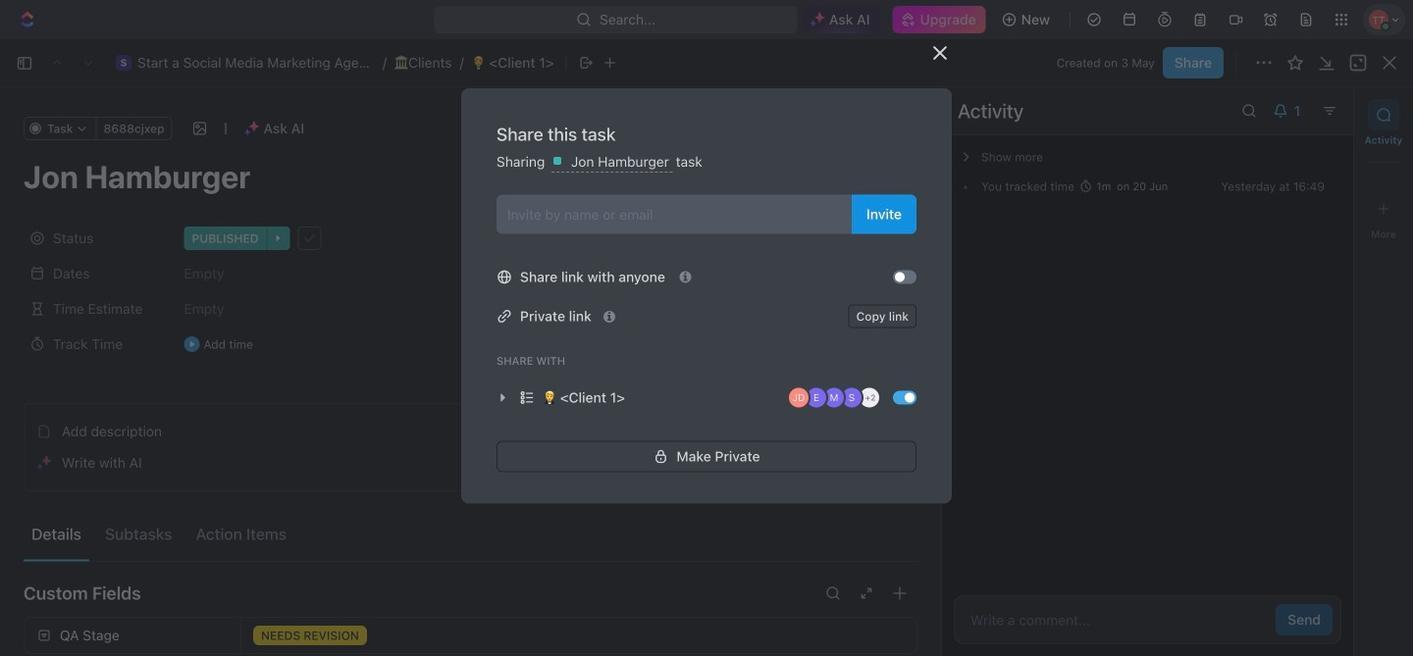 Task type: locate. For each thing, give the bounding box(es) containing it.
1 horizontal spatial — text field
[[805, 316, 902, 370]]

sidebar navigation
[[0, 83, 250, 657]]

Edit task name text field
[[24, 158, 918, 195]]

2 — text field from the left
[[805, 316, 902, 370]]

start a social media marketing agency, , element
[[116, 55, 132, 71]]

1 — text field from the left
[[608, 316, 706, 370]]

tab list
[[385, 83, 588, 132], [24, 507, 918, 562]]

tree
[[8, 519, 241, 657]]

— text field
[[608, 316, 706, 370], [805, 316, 902, 370]]

— text field
[[903, 316, 1001, 370]]

0 horizontal spatial — text field
[[608, 316, 706, 370]]



Task type: vqa. For each thing, say whether or not it's contained in the screenshot.
where
no



Task type: describe. For each thing, give the bounding box(es) containing it.
custom fields element
[[24, 617, 918, 657]]

1 vertical spatial tab list
[[24, 507, 918, 562]]

tree inside sidebar navigation
[[8, 519, 241, 657]]

Invite by name or email text field
[[507, 200, 844, 229]]

0 vertical spatial tab list
[[385, 83, 588, 132]]

task sidebar content section
[[941, 87, 1353, 657]]

task sidebar navigation tab list
[[1362, 99, 1405, 645]]



